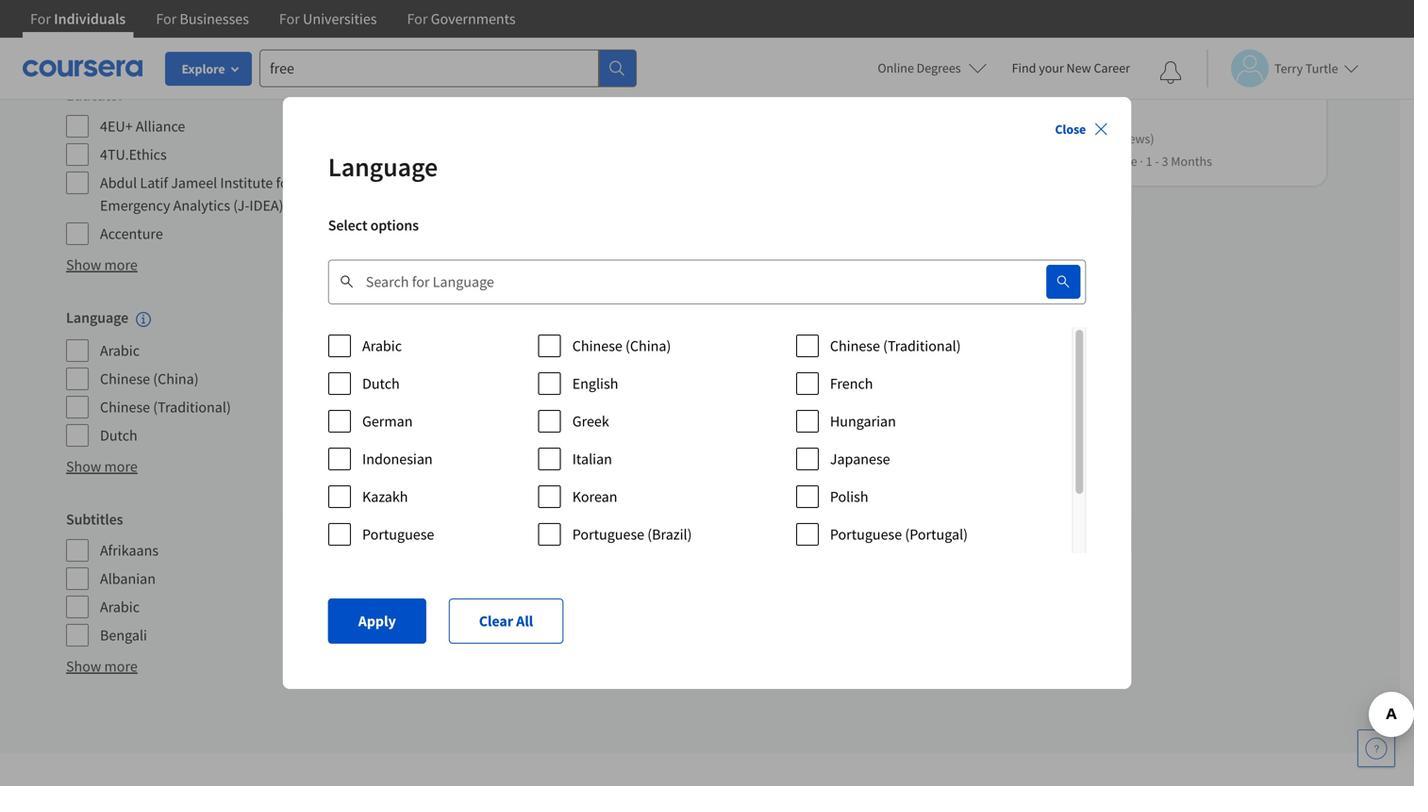 Task type: locate. For each thing, give the bounding box(es) containing it.
1 horizontal spatial (china)
[[625, 337, 671, 356]]

credential
[[271, 9, 327, 26]]

2 inside page navigation navigation
[[805, 481, 812, 498]]

subtitles group
[[66, 508, 375, 648]]

1 vertical spatial dutch
[[100, 426, 138, 445]]

1 vertical spatial (china)
[[153, 370, 199, 389]]

(49k
[[1081, 130, 1106, 147]]

2 portuguese from the left
[[572, 526, 644, 544]]

chinese (traditional)
[[830, 337, 961, 356], [100, 398, 231, 417]]

educator group
[[66, 84, 375, 246]]

2 left polish
[[805, 481, 812, 498]]

1 horizontal spatial skills
[[1041, 73, 1071, 90]]

0 horizontal spatial korean
[[572, 488, 617, 507]]

show up the subtitles
[[66, 457, 101, 476]]

0 horizontal spatial gain
[[476, 73, 500, 90]]

beginner down 4.9
[[1041, 153, 1090, 170]]

show down accenture
[[66, 256, 101, 275]]

2 vertical spatial more
[[104, 657, 138, 676]]

management inside business analysis, leadership and management
[[432, 92, 505, 109]]

show down bengali at the left bottom of page
[[66, 657, 101, 676]]

3 show more button from the top
[[66, 656, 138, 678]]

1 horizontal spatial gain
[[1108, 73, 1133, 90]]

1 horizontal spatial 2
[[805, 481, 812, 498]]

show more button down bengali at the left bottom of page
[[66, 656, 138, 678]]

1 horizontal spatial language
[[328, 150, 438, 184]]

0 horizontal spatial language
[[66, 309, 128, 327]]

skills down for governments
[[409, 73, 439, 90]]

individuals
[[54, 9, 126, 28]]

language dialog
[[283, 97, 1131, 690]]

1 horizontal spatial chinese (traditional)
[[830, 337, 961, 356]]

2 show more from the top
[[66, 457, 138, 476]]

·
[[461, 153, 464, 170], [551, 153, 554, 170], [1093, 153, 1096, 170], [1140, 153, 1143, 170]]

1 horizontal spatial management
[[588, 37, 672, 55]]

for left coursera
[[407, 9, 428, 28]]

3 more from the top
[[104, 657, 138, 676]]

and right disease
[[348, 174, 372, 192]]

skills up writing
[[1041, 73, 1071, 90]]

free link down / at the top left of the page
[[386, 333, 463, 352]]

management for process
[[588, 37, 672, 55]]

0 horizontal spatial free link
[[386, 333, 463, 352]]

1 horizontal spatial dutch
[[362, 375, 400, 393]]

1 vertical spatial courses
[[414, 401, 463, 420]]

· left guided
[[461, 153, 464, 170]]

1 horizontal spatial portuguese
[[572, 526, 644, 544]]

0 vertical spatial (china)
[[625, 337, 671, 356]]

hours
[[624, 153, 657, 170]]

portuguese for portuguese
[[362, 526, 434, 544]]

business inside business analysis, leadership and management
[[507, 73, 555, 90]]

None search field
[[259, 50, 637, 87]]

searches related to free
[[386, 249, 575, 273]]

disease
[[297, 174, 345, 192]]

introductory human physiology link
[[725, 35, 995, 57]]

/
[[411, 299, 416, 318]]

beginner
[[409, 153, 458, 170], [1041, 153, 1090, 170]]

dutch up the subtitles
[[100, 426, 138, 445]]

1 vertical spatial management
[[432, 92, 505, 109]]

beginner for beginner · guided project · less than 2 hours
[[409, 153, 458, 170]]

free courses with certificate
[[860, 299, 1036, 318]]

arabic
[[362, 337, 402, 356], [100, 341, 140, 360], [100, 598, 140, 617]]

(j-
[[233, 196, 249, 215]]

free link down cybersecurity
[[860, 367, 999, 386]]

· left less
[[551, 153, 554, 170]]

course
[[1099, 153, 1137, 170]]

dutch inside language group
[[100, 426, 138, 445]]

0 horizontal spatial beginner
[[409, 153, 458, 170]]

for businesses
[[156, 9, 249, 28]]

(china) inside select language options element
[[625, 337, 671, 356]]

more for accenture
[[104, 256, 138, 275]]

1 show from the top
[[66, 256, 101, 275]]

career
[[234, 9, 268, 26]]

business for analysis
[[409, 37, 465, 55]]

1 vertical spatial 3
[[850, 481, 857, 498]]

0 horizontal spatial (traditional)
[[153, 398, 231, 417]]

and
[[409, 92, 430, 109], [348, 174, 372, 192]]

gain
[[476, 73, 500, 90], [1108, 73, 1133, 90]]

0 horizontal spatial dutch
[[100, 426, 138, 445]]

1 horizontal spatial and
[[409, 92, 430, 109]]

0 horizontal spatial certificate
[[888, 401, 952, 420]]

0 vertical spatial certificate
[[972, 299, 1036, 318]]

management up leadership
[[588, 37, 672, 55]]

governments
[[431, 9, 516, 28]]

1 horizontal spatial you'll
[[1074, 73, 1106, 90]]

human
[[809, 37, 856, 55]]

free link
[[386, 333, 463, 352], [860, 367, 999, 386]]

certificate
[[972, 299, 1036, 318], [888, 401, 952, 420]]

gain down analysis
[[476, 73, 500, 90]]

alliance
[[136, 117, 185, 136]]

chinese
[[572, 337, 622, 356], [830, 337, 880, 356], [100, 370, 150, 389], [100, 398, 150, 417]]

2 show from the top
[[66, 457, 101, 476]]

1 vertical spatial (traditional)
[[153, 398, 231, 417]]

2 link
[[791, 472, 825, 506]]

1 vertical spatial 2
[[805, 481, 812, 498]]

in
[[330, 9, 340, 26]]

to
[[523, 249, 539, 273]]

3 portuguese from the left
[[830, 526, 902, 544]]

show more button for accenture
[[66, 254, 138, 276]]

portuguese for portuguese (brazil)
[[572, 526, 644, 544]]

1 vertical spatial language
[[66, 309, 128, 327]]

0 horizontal spatial 3
[[850, 481, 857, 498]]

show more button up the subtitles
[[66, 455, 138, 478]]

0 vertical spatial (traditional)
[[883, 337, 961, 356]]

3 show more from the top
[[66, 657, 138, 676]]

1 · from the left
[[461, 153, 464, 170]]

issued
[[196, 9, 231, 26]]

show more
[[66, 256, 138, 275], [66, 457, 138, 476], [66, 657, 138, 676]]

0 horizontal spatial and
[[348, 174, 372, 192]]

for for governments
[[407, 9, 428, 28]]

courses for free courses with certificate
[[888, 299, 937, 318]]

for left issued
[[156, 9, 177, 28]]

0 horizontal spatial portuguese
[[362, 526, 434, 544]]

1 vertical spatial certificate
[[888, 401, 952, 420]]

skills you'll gain :
[[409, 73, 507, 90]]

gain for skills you'll gain
[[1108, 73, 1133, 90]]

select
[[328, 216, 368, 235]]

show more button down accenture
[[66, 254, 138, 276]]

0 vertical spatial chinese (traditional)
[[830, 337, 961, 356]]

beginner for beginner · course · 1 - 3 months
[[1041, 153, 1090, 170]]

1 horizontal spatial a
[[343, 9, 349, 26]]

0 horizontal spatial (china)
[[153, 370, 199, 389]]

skills for skills you'll gain :
[[409, 73, 439, 90]]

(traditional) inside select language options element
[[883, 337, 961, 356]]

close
[[1055, 121, 1086, 138]]

0 vertical spatial business
[[409, 37, 465, 55]]

1 vertical spatial free link
[[860, 367, 999, 386]]

step
[[1072, 37, 1101, 55]]

certificate down free cybersecurity
[[888, 401, 952, 420]]

courses right german
[[414, 401, 463, 420]]

a right in
[[343, 9, 349, 26]]

0 vertical spatial dutch
[[362, 375, 400, 393]]

1 vertical spatial show more button
[[66, 455, 138, 478]]

portuguese down polish
[[830, 526, 902, 544]]

4 for from the left
[[407, 9, 428, 28]]

3 right the -
[[1162, 153, 1169, 170]]

Search by keyword search field
[[355, 259, 1001, 305]]

flexible,
[[100, 28, 143, 45]]

for left individuals
[[30, 9, 51, 28]]

1 for from the left
[[30, 9, 51, 28]]

first step korean link
[[1041, 35, 1312, 57]]

2 for from the left
[[156, 9, 177, 28]]

0 vertical spatial chinese (china)
[[572, 337, 671, 356]]

0 horizontal spatial a
[[128, 9, 135, 26]]

0 vertical spatial show more
[[66, 256, 138, 275]]

certificate right with
[[972, 299, 1036, 318]]

0 vertical spatial language
[[328, 150, 438, 184]]

business inside 'link'
[[409, 37, 465, 55]]

3 down japanese
[[850, 481, 857, 498]]

portuguese (portugal)
[[830, 526, 968, 544]]

0 horizontal spatial courses
[[414, 401, 463, 420]]

1 vertical spatial chinese (china)
[[100, 370, 199, 389]]

introductory
[[725, 37, 806, 55]]

0 vertical spatial and
[[409, 92, 430, 109]]

4.9
[[1060, 130, 1077, 147]]

2 vertical spatial show more
[[66, 657, 138, 676]]

business down for governments
[[409, 37, 465, 55]]

1 horizontal spatial korean
[[1104, 37, 1150, 55]]

0 horizontal spatial skills
[[409, 73, 439, 90]]

1 horizontal spatial courses
[[888, 299, 937, 318]]

management
[[588, 37, 672, 55], [432, 92, 505, 109]]

2 gain from the left
[[1108, 73, 1133, 90]]

albanian
[[100, 570, 156, 589]]

management inside 'link'
[[588, 37, 672, 55]]

gain right new
[[1108, 73, 1133, 90]]

0 vertical spatial project
[[493, 4, 532, 21]]

2 more from the top
[[104, 457, 138, 476]]

beginner left guided
[[409, 153, 458, 170]]

communication, culture, writing
[[1041, 73, 1277, 109]]

· down (49k
[[1093, 153, 1096, 170]]

accenture
[[100, 225, 163, 243]]

and down skills you'll gain : on the left of the page
[[409, 92, 430, 109]]

1 vertical spatial show
[[66, 457, 101, 476]]

1 horizontal spatial business
[[507, 73, 555, 90]]

1 horizontal spatial (traditional)
[[883, 337, 961, 356]]

0 horizontal spatial you'll
[[442, 73, 473, 90]]

1 gain from the left
[[476, 73, 500, 90]]

0 vertical spatial show more button
[[66, 254, 138, 276]]

1 portuguese from the left
[[362, 526, 434, 544]]

3 for from the left
[[279, 9, 300, 28]]

2 you'll from the left
[[1074, 73, 1106, 90]]

business analysis & process management link
[[409, 35, 679, 57]]

more down bengali at the left bottom of page
[[104, 657, 138, 676]]

show more for accenture
[[66, 256, 138, 275]]

portuguese
[[362, 526, 434, 544], [572, 526, 644, 544], [830, 526, 902, 544]]

free up french
[[860, 333, 885, 352]]

for
[[276, 174, 294, 192]]

korean inside select language options element
[[572, 488, 617, 507]]

1 vertical spatial business
[[507, 73, 555, 90]]

chinese (traditional) inside select language options element
[[830, 337, 961, 356]]

chinese (china) inside select language options element
[[572, 337, 671, 356]]

1 vertical spatial korean
[[572, 488, 617, 507]]

business analysis & process management
[[409, 37, 672, 55]]

1 vertical spatial chinese (traditional)
[[100, 398, 231, 417]]

earn a university-issued career credential in a flexible, interactive format.
[[100, 9, 349, 45]]

project up &
[[493, 4, 532, 21]]

0 horizontal spatial business
[[409, 37, 465, 55]]

0 horizontal spatial chinese (china)
[[100, 370, 199, 389]]

management down skills you'll gain : on the left of the page
[[432, 92, 505, 109]]

show more down bengali at the left bottom of page
[[66, 657, 138, 676]]

with
[[940, 299, 969, 318]]

dutch
[[362, 375, 400, 393], [100, 426, 138, 445]]

3
[[1162, 153, 1169, 170], [850, 481, 857, 498]]

(china) inside language group
[[153, 370, 199, 389]]

0 vertical spatial show
[[66, 256, 101, 275]]

dutch up german
[[362, 375, 400, 393]]

apply button
[[328, 599, 426, 644]]

1 you'll from the left
[[442, 73, 473, 90]]

&
[[523, 37, 533, 55]]

hungarian
[[830, 412, 896, 431]]

greek
[[572, 412, 609, 431]]

1 vertical spatial more
[[104, 457, 138, 476]]

2 right than
[[614, 153, 621, 170]]

show
[[66, 256, 101, 275], [66, 457, 101, 476], [66, 657, 101, 676]]

0 horizontal spatial management
[[432, 92, 505, 109]]

0 horizontal spatial chinese (traditional)
[[100, 398, 231, 417]]

4tu.ethics
[[100, 145, 167, 164]]

show more up the subtitles
[[66, 457, 138, 476]]

3 show from the top
[[66, 657, 101, 676]]

1 horizontal spatial chinese (china)
[[572, 337, 671, 356]]

gain for skills you'll gain :
[[476, 73, 500, 90]]

find your new career
[[1012, 59, 1130, 76]]

analysis
[[468, 37, 520, 55]]

career
[[1094, 59, 1130, 76]]

language down accenture
[[66, 309, 128, 327]]

2 beginner from the left
[[1041, 153, 1090, 170]]

portuguese left (brazil)
[[572, 526, 644, 544]]

educator
[[66, 86, 124, 105]]

1 vertical spatial and
[[348, 174, 372, 192]]

2 vertical spatial show more button
[[66, 656, 138, 678]]

3 inside page navigation navigation
[[850, 481, 857, 498]]

0 vertical spatial more
[[104, 256, 138, 275]]

0 vertical spatial management
[[588, 37, 672, 55]]

courses up free cybersecurity
[[888, 299, 937, 318]]

2 · from the left
[[551, 153, 554, 170]]

2 show more button from the top
[[66, 455, 138, 478]]

1 vertical spatial project
[[509, 153, 549, 170]]

korean up "career"
[[1104, 37, 1150, 55]]

more down accenture
[[104, 256, 138, 275]]

0 vertical spatial courses
[[888, 299, 937, 318]]

language up select options
[[328, 150, 438, 184]]

a
[[128, 9, 135, 26], [343, 9, 349, 26]]

1 show more from the top
[[66, 256, 138, 275]]

1 horizontal spatial beginner
[[1041, 153, 1090, 170]]

show more down accenture
[[66, 256, 138, 275]]

0 vertical spatial korean
[[1104, 37, 1150, 55]]

for right career
[[279, 9, 300, 28]]

1 vertical spatial show more
[[66, 457, 138, 476]]

1 beginner from the left
[[409, 153, 458, 170]]

korean down italian
[[572, 488, 617, 507]]

2 vertical spatial show
[[66, 657, 101, 676]]

a right earn
[[128, 9, 135, 26]]

portuguese down kazakh
[[362, 526, 434, 544]]

language group
[[66, 307, 375, 448]]

less
[[557, 153, 581, 170]]

for individuals
[[30, 9, 126, 28]]

2 skills from the left
[[1041, 73, 1071, 90]]

free courses
[[386, 401, 463, 420]]

culture,
[[1234, 73, 1277, 90]]

0 vertical spatial 3
[[1162, 153, 1169, 170]]

1 show more button from the top
[[66, 254, 138, 276]]

2 horizontal spatial portuguese
[[830, 526, 902, 544]]

0 vertical spatial 2
[[614, 153, 621, 170]]

1 skills from the left
[[409, 73, 439, 90]]

earn
[[100, 9, 125, 26]]

management
[[462, 367, 548, 386]]

project left less
[[509, 153, 549, 170]]

select language options element
[[328, 327, 1086, 554]]

german
[[362, 412, 413, 431]]

· left 1
[[1140, 153, 1143, 170]]

business right :
[[507, 73, 555, 90]]

1 more from the top
[[104, 256, 138, 275]]

more up the subtitles
[[104, 457, 138, 476]]



Task type: describe. For each thing, give the bounding box(es) containing it.
show more for dutch
[[66, 457, 138, 476]]

(traditional) inside language group
[[153, 398, 231, 417]]

jameel
[[171, 174, 217, 192]]

find
[[1012, 59, 1036, 76]]

show for accenture
[[66, 256, 101, 275]]

free down french
[[860, 401, 885, 420]]

show more button for dutch
[[66, 455, 138, 478]]

communication,
[[1139, 73, 1231, 90]]

leadership
[[609, 73, 670, 90]]

show for bengali
[[66, 657, 101, 676]]

1
[[1146, 153, 1153, 170]]

1 horizontal spatial free link
[[860, 367, 999, 386]]

for governments
[[407, 9, 516, 28]]

skills for skills you'll gain
[[1041, 73, 1071, 90]]

management for and
[[432, 92, 505, 109]]

show more button for bengali
[[66, 656, 138, 678]]

-
[[1155, 153, 1159, 170]]

italian
[[572, 450, 612, 469]]

japanese
[[830, 450, 890, 469]]

searches
[[386, 249, 458, 273]]

your
[[1039, 59, 1064, 76]]

afrikaans
[[100, 541, 159, 560]]

for for universities
[[279, 9, 300, 28]]

beginner · course · 1 - 3 months
[[1041, 153, 1212, 170]]

abdul
[[100, 174, 137, 192]]

free cybersecurity
[[860, 333, 975, 352]]

language inside 'dialog'
[[328, 150, 438, 184]]

1 horizontal spatial 3
[[1162, 153, 1169, 170]]

for universities
[[279, 9, 377, 28]]

first
[[1041, 37, 1069, 55]]

format.
[[207, 28, 248, 45]]

coursera project network
[[441, 4, 582, 21]]

find your new career link
[[1003, 57, 1140, 80]]

emergency
[[100, 196, 170, 215]]

coursera
[[441, 4, 490, 21]]

chinese (traditional) inside language group
[[100, 398, 231, 417]]

subtitles
[[66, 510, 123, 529]]

4eu+
[[100, 117, 133, 136]]

free down 'searches'
[[386, 299, 411, 318]]

months
[[1171, 153, 1212, 170]]

for for businesses
[[156, 9, 177, 28]]

network
[[535, 4, 582, 21]]

clear
[[479, 612, 513, 631]]

more for dutch
[[104, 457, 138, 476]]

free /
[[386, 299, 416, 318]]

skills you'll gain
[[1041, 73, 1133, 90]]

arabic inside subtitles group
[[100, 598, 140, 617]]

:
[[500, 73, 504, 90]]

0 horizontal spatial 2
[[614, 153, 621, 170]]

free up free cybersecurity
[[860, 299, 885, 318]]

1 horizontal spatial certificate
[[972, 299, 1036, 318]]

arabic inside language group
[[100, 341, 140, 360]]

banner navigation
[[15, 0, 531, 52]]

interactive
[[146, 28, 205, 45]]

free up 'indonesian'
[[386, 401, 411, 420]]

close button
[[1048, 112, 1116, 146]]

university-
[[137, 9, 196, 26]]

cybersecurity
[[888, 333, 975, 352]]

reviews)
[[1108, 130, 1155, 147]]

free up hungarian at the bottom right
[[860, 367, 885, 386]]

english
[[572, 375, 618, 393]]

portuguese for portuguese (portugal)
[[830, 526, 902, 544]]

chinese (china) inside language group
[[100, 370, 199, 389]]

3 · from the left
[[1093, 153, 1096, 170]]

you'll for skills you'll gain :
[[442, 73, 473, 90]]

writing
[[1041, 92, 1081, 109]]

first step korean
[[1041, 37, 1150, 55]]

polish
[[830, 488, 868, 507]]

dutch inside select language options element
[[362, 375, 400, 393]]

related
[[462, 249, 519, 273]]

courses for free courses
[[414, 401, 463, 420]]

process
[[536, 37, 585, 55]]

4 · from the left
[[1140, 153, 1143, 170]]

show more for bengali
[[66, 657, 138, 676]]

(portugal)
[[905, 526, 968, 544]]

clear all button
[[449, 599, 563, 644]]

and inside business analysis, leadership and management
[[409, 92, 430, 109]]

1 a from the left
[[128, 9, 135, 26]]

search image
[[1056, 275, 1071, 290]]

free certificate
[[860, 401, 952, 420]]

resources
[[514, 401, 576, 420]]

all
[[516, 612, 533, 631]]

and inside abdul latif jameel institute for disease and emergency analytics (j-idea)
[[348, 174, 372, 192]]

indonesian
[[362, 450, 433, 469]]

guided
[[467, 153, 507, 170]]

2 a from the left
[[343, 9, 349, 26]]

3 link
[[837, 472, 871, 506]]

for for individuals
[[30, 9, 51, 28]]

kazakh
[[362, 488, 408, 507]]

(brazil)
[[647, 526, 692, 544]]

free down free /
[[386, 333, 411, 352]]

options
[[370, 216, 419, 235]]

universities
[[303, 9, 377, 28]]

new
[[1067, 59, 1091, 76]]

0 vertical spatial free link
[[386, 333, 463, 352]]

free right to
[[543, 249, 575, 273]]

bengali
[[100, 626, 147, 645]]

you'll for skills you'll gain
[[1074, 73, 1106, 90]]

introductory human physiology
[[725, 37, 929, 55]]

clear all
[[479, 612, 533, 631]]

coursera image
[[23, 53, 142, 83]]

4eu+ alliance
[[100, 117, 185, 136]]

analysis,
[[558, 73, 606, 90]]

business for analysis,
[[507, 73, 555, 90]]

analytics
[[173, 196, 230, 215]]

language inside group
[[66, 309, 128, 327]]

page navigation navigation
[[703, 467, 1017, 512]]

portuguese (brazil)
[[572, 526, 692, 544]]

show for dutch
[[66, 457, 101, 476]]

more for bengali
[[104, 657, 138, 676]]

show notifications image
[[1160, 61, 1182, 84]]

help center image
[[1365, 738, 1388, 760]]

french
[[830, 375, 873, 393]]

select options
[[328, 216, 419, 235]]

free up free courses
[[386, 367, 411, 386]]

physiology
[[859, 37, 929, 55]]

institute
[[220, 174, 273, 192]]

than
[[584, 153, 612, 170]]

arabic inside select language options element
[[362, 337, 402, 356]]



Task type: vqa. For each thing, say whether or not it's contained in the screenshot.
DATA at top
no



